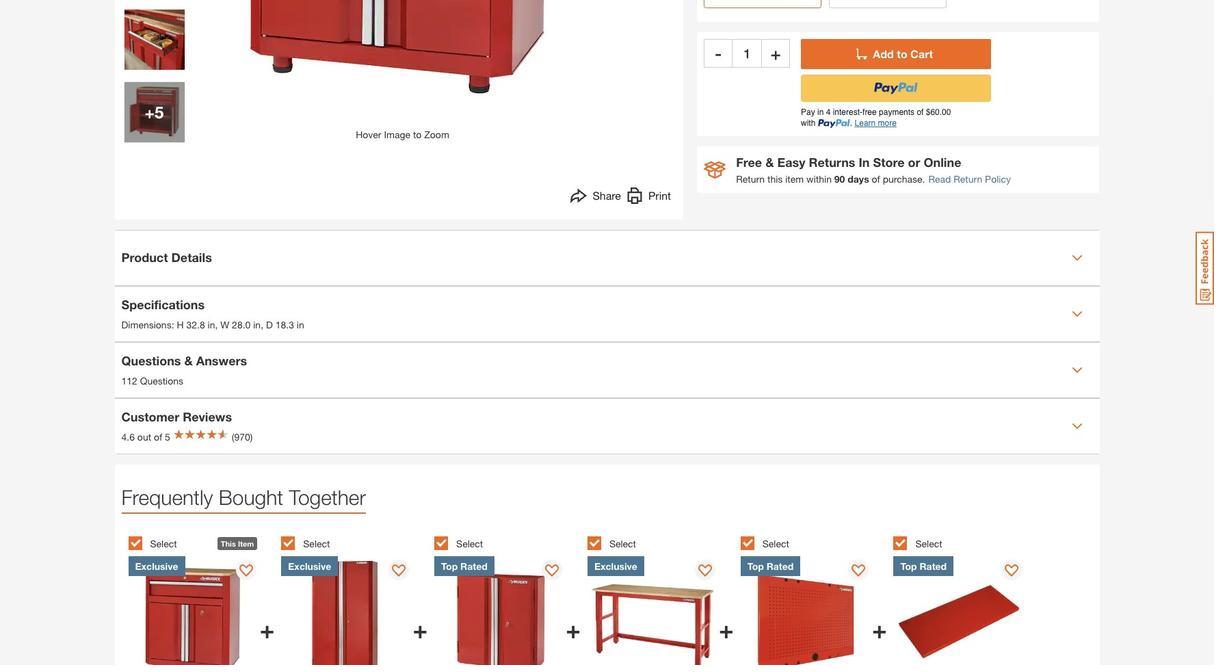 Task type: locate. For each thing, give the bounding box(es) containing it.
0 vertical spatial &
[[766, 155, 775, 170]]

2 select from the left
[[303, 538, 330, 550]]

-
[[716, 44, 722, 63]]

display image for 6 ft. adjustable height solid wood top workbench in red for ready to assemble steel garage storage system image
[[699, 564, 713, 578]]

2 , from the left
[[261, 319, 264, 331]]

read
[[929, 173, 952, 185]]

return
[[737, 173, 765, 185], [954, 173, 983, 185]]

1 vertical spatial &
[[184, 353, 193, 368]]

& left answers on the bottom left
[[184, 353, 193, 368]]

this
[[221, 539, 236, 548]]

product
[[121, 250, 168, 265]]

questions up 112
[[121, 353, 181, 368]]

top rated
[[442, 560, 488, 572], [748, 560, 794, 572], [901, 560, 947, 572]]

+
[[771, 44, 781, 63], [145, 102, 155, 121], [260, 614, 275, 644], [413, 614, 428, 644], [566, 614, 581, 644], [719, 614, 734, 644], [873, 614, 887, 644]]

frequently
[[121, 485, 213, 509]]

of
[[872, 173, 881, 185], [154, 431, 162, 443]]

2 horizontal spatial exclusive
[[595, 560, 638, 572]]

1 vertical spatial caret image
[[1072, 421, 1083, 432]]

1 select from the left
[[150, 538, 177, 550]]

h
[[177, 319, 184, 331]]

1 top from the left
[[442, 560, 458, 572]]

0 horizontal spatial exclusive
[[135, 560, 178, 572]]

to
[[898, 47, 908, 60], [413, 128, 422, 140]]

dimensions:
[[121, 319, 174, 331]]

+ inside 1 / 6 group
[[260, 614, 275, 644]]

0 vertical spatial questions
[[121, 353, 181, 368]]

1 caret image from the top
[[1072, 364, 1083, 375]]

1 horizontal spatial display image
[[699, 564, 713, 578]]

32.8
[[186, 319, 205, 331]]

rated for 'ready-to-assemble 24-gauge steel wall mounted garage cabinet in red (28 in. w x 29.7 in. h x 12 in. d)' image
[[461, 560, 488, 572]]

policy
[[986, 173, 1012, 185]]

bought
[[219, 485, 284, 509]]

3 display image from the left
[[852, 564, 866, 578]]

0 horizontal spatial rated
[[461, 560, 488, 572]]

1 horizontal spatial return
[[954, 173, 983, 185]]

3 rated from the left
[[920, 560, 947, 572]]

1 vertical spatial 5
[[165, 431, 170, 443]]

easy
[[778, 155, 806, 170]]

days
[[848, 173, 870, 185]]

specifications
[[121, 297, 205, 312]]

to right add at the right
[[898, 47, 908, 60]]

top rated inside 6 / 6 group
[[901, 560, 947, 572]]

1 rated from the left
[[461, 560, 488, 572]]

2 horizontal spatial rated
[[920, 560, 947, 572]]

3 top from the left
[[901, 560, 918, 572]]

to inside "button"
[[898, 47, 908, 60]]

, left d
[[261, 319, 264, 331]]

details
[[171, 250, 212, 265]]

- button
[[704, 39, 733, 68]]

3 top rated from the left
[[901, 560, 947, 572]]

1 horizontal spatial exclusive
[[288, 560, 331, 572]]

4 select from the left
[[610, 538, 637, 550]]

in left d
[[253, 319, 261, 331]]

+ inside button
[[771, 44, 781, 63]]

cart
[[911, 47, 934, 60]]

1 horizontal spatial to
[[898, 47, 908, 60]]

select inside 2 / 6 group
[[303, 538, 330, 550]]

rated for 2-pack steel pegboard set in red (36 in. w x 26 in. h) for ready-to-assemble steel garage storage system image
[[767, 560, 794, 572]]

item
[[786, 173, 804, 185]]

1 in from the left
[[208, 319, 215, 331]]

of right days
[[872, 173, 881, 185]]

None field
[[733, 39, 762, 68]]

1 vertical spatial to
[[413, 128, 422, 140]]

hover image to zoom
[[356, 128, 450, 140]]

caret image for customer reviews
[[1072, 421, 1083, 432]]

2 horizontal spatial in
[[297, 319, 304, 331]]

this item
[[221, 539, 254, 548]]

3 select from the left
[[457, 538, 483, 550]]

rated inside 5 / 6 "group"
[[767, 560, 794, 572]]

1 horizontal spatial in
[[253, 319, 261, 331]]

2 display image from the left
[[546, 564, 559, 578]]

2 caret image from the top
[[1072, 421, 1083, 432]]

top inside 3 / 6 group
[[442, 560, 458, 572]]

display image
[[239, 564, 253, 578], [546, 564, 559, 578], [852, 564, 866, 578], [1005, 564, 1019, 578]]

6 select from the left
[[916, 538, 943, 550]]

display image inside 4 / 6 group
[[699, 564, 713, 578]]

0 vertical spatial caret image
[[1072, 364, 1083, 375]]

select inside 3 / 6 group
[[457, 538, 483, 550]]

top for 2-pack steel shelf set in red for rta 36 in. garage cabinet image
[[901, 560, 918, 572]]

2 display image from the left
[[699, 564, 713, 578]]

caret image inside product details button
[[1072, 252, 1083, 263]]

0 horizontal spatial top
[[442, 560, 458, 572]]

1 display image from the left
[[393, 564, 406, 578]]

zoom
[[425, 128, 450, 140]]

hover image to zoom button
[[197, 0, 608, 141]]

in right 18.3
[[297, 319, 304, 331]]

1 vertical spatial of
[[154, 431, 162, 443]]

display image
[[393, 564, 406, 578], [699, 564, 713, 578]]

2 caret image from the top
[[1072, 308, 1083, 319]]

0 vertical spatial to
[[898, 47, 908, 60]]

1 vertical spatial caret image
[[1072, 308, 1083, 319]]

1 horizontal spatial rated
[[767, 560, 794, 572]]

3 exclusive from the left
[[595, 560, 638, 572]]

select inside 1 / 6 group
[[150, 538, 177, 550]]

& for questions
[[184, 353, 193, 368]]

1 vertical spatial questions
[[140, 375, 183, 387]]

free
[[737, 155, 763, 170]]

6 / 6 group
[[894, 529, 1041, 665]]

in
[[859, 155, 870, 170]]

0 horizontal spatial return
[[737, 173, 765, 185]]

add to cart button
[[802, 39, 992, 69]]

rated inside 3 / 6 group
[[461, 560, 488, 572]]

3 in from the left
[[297, 319, 304, 331]]

red husky free standing cabinets g2801br us 1d.4 image
[[124, 9, 184, 69]]

in
[[208, 319, 215, 331], [253, 319, 261, 331], [297, 319, 304, 331]]

rated inside 6 / 6 group
[[920, 560, 947, 572]]

display image inside 2 / 6 group
[[393, 564, 406, 578]]

return right read
[[954, 173, 983, 185]]

top inside 5 / 6 "group"
[[748, 560, 764, 572]]

exclusive for 6 ft. adjustable height solid wood top workbench in red for ready to assemble steel garage storage system image
[[595, 560, 638, 572]]

& up this
[[766, 155, 775, 170]]

return down free
[[737, 173, 765, 185]]

top rated inside 5 / 6 "group"
[[748, 560, 794, 572]]

4.6
[[121, 431, 135, 443]]

product details button
[[115, 230, 1100, 285]]

3 / 6 group
[[435, 529, 581, 665]]

5
[[155, 102, 164, 121], [165, 431, 170, 443]]

0 vertical spatial caret image
[[1072, 252, 1083, 263]]

print
[[649, 189, 672, 202]]

ready-to-assemble 24-gauge steel wall mounted garage cabinet in red (28 in. w x 29.7 in. h x 12 in. d) image
[[435, 556, 566, 665]]

0 horizontal spatial 5
[[155, 102, 164, 121]]

2 rated from the left
[[767, 560, 794, 572]]

share
[[593, 189, 621, 202]]

exclusive inside 4 / 6 group
[[595, 560, 638, 572]]

0 horizontal spatial &
[[184, 353, 193, 368]]

&
[[766, 155, 775, 170], [184, 353, 193, 368]]

2 exclusive from the left
[[288, 560, 331, 572]]

1 horizontal spatial ,
[[261, 319, 264, 331]]

select
[[150, 538, 177, 550], [303, 538, 330, 550], [457, 538, 483, 550], [610, 538, 637, 550], [763, 538, 790, 550], [916, 538, 943, 550]]

2 / 6 group
[[282, 529, 428, 665]]

item
[[238, 539, 254, 548]]

questions right 112
[[140, 375, 183, 387]]

2 top rated from the left
[[748, 560, 794, 572]]

rated for 2-pack steel shelf set in red for rta 36 in. garage cabinet image
[[920, 560, 947, 572]]

& inside questions & answers 112 questions
[[184, 353, 193, 368]]

store
[[874, 155, 905, 170]]

2 horizontal spatial top
[[901, 560, 918, 572]]

customer
[[121, 409, 179, 424]]

0 horizontal spatial top rated
[[442, 560, 488, 572]]

caret image
[[1072, 252, 1083, 263], [1072, 308, 1083, 319]]

1 horizontal spatial &
[[766, 155, 775, 170]]

,
[[215, 319, 218, 331], [261, 319, 264, 331]]

+ inside 2 / 6 group
[[413, 614, 428, 644]]

exclusive
[[135, 560, 178, 572], [288, 560, 331, 572], [595, 560, 638, 572]]

to left zoom
[[413, 128, 422, 140]]

1 horizontal spatial top rated
[[748, 560, 794, 572]]

display image inside 6 / 6 group
[[1005, 564, 1019, 578]]

0 horizontal spatial of
[[154, 431, 162, 443]]

, left "w"
[[215, 319, 218, 331]]

select inside 5 / 6 "group"
[[763, 538, 790, 550]]

exclusive for ready-to-assemble 24-gauge steel freestanding garage cabinet in red (36.6 in. w x 72 in. h x 18.3 in. d) "image"
[[288, 560, 331, 572]]

top rated inside 3 / 6 group
[[442, 560, 488, 572]]

0 horizontal spatial in
[[208, 319, 215, 331]]

1 horizontal spatial 5
[[165, 431, 170, 443]]

select inside 6 / 6 group
[[916, 538, 943, 550]]

select inside 4 / 6 group
[[610, 538, 637, 550]]

0 horizontal spatial ,
[[215, 319, 218, 331]]

2 top from the left
[[748, 560, 764, 572]]

2 horizontal spatial top rated
[[901, 560, 947, 572]]

display image for 2-pack steel shelf set in red for rta 36 in. garage cabinet image
[[1005, 564, 1019, 578]]

exclusive inside 2 / 6 group
[[288, 560, 331, 572]]

top rated for 'ready-to-assemble 24-gauge steel wall mounted garage cabinet in red (28 in. w x 29.7 in. h x 12 in. d)' image
[[442, 560, 488, 572]]

& inside free & easy returns in store or online return this item within 90 days of purchase. read return policy
[[766, 155, 775, 170]]

1 exclusive from the left
[[135, 560, 178, 572]]

in left "w"
[[208, 319, 215, 331]]

+ inside 4 / 6 group
[[719, 614, 734, 644]]

2-pack steel shelf set in red for rta 36 in. garage cabinet image
[[894, 556, 1026, 665]]

caret image for questions & answers
[[1072, 364, 1083, 375]]

questions
[[121, 353, 181, 368], [140, 375, 183, 387]]

top
[[442, 560, 458, 572], [748, 560, 764, 572], [901, 560, 918, 572]]

1 caret image from the top
[[1072, 252, 1083, 263]]

5 select from the left
[[763, 538, 790, 550]]

display image inside 1 / 6 group
[[239, 564, 253, 578]]

0 horizontal spatial display image
[[393, 564, 406, 578]]

caret image
[[1072, 364, 1083, 375], [1072, 421, 1083, 432]]

1 top rated from the left
[[442, 560, 488, 572]]

1 horizontal spatial top
[[748, 560, 764, 572]]

top inside 6 / 6 group
[[901, 560, 918, 572]]

1 display image from the left
[[239, 564, 253, 578]]

0 vertical spatial of
[[872, 173, 881, 185]]

of right out
[[154, 431, 162, 443]]

0 horizontal spatial to
[[413, 128, 422, 140]]

1 horizontal spatial of
[[872, 173, 881, 185]]

select for 4 / 6 group
[[610, 538, 637, 550]]

4 display image from the left
[[1005, 564, 1019, 578]]

purchase.
[[883, 173, 926, 185]]

red husky free standing cabinets g2801br us 66.5 image
[[124, 82, 184, 142]]

rated
[[461, 560, 488, 572], [767, 560, 794, 572], [920, 560, 947, 572]]



Task type: describe. For each thing, give the bounding box(es) containing it.
returns
[[809, 155, 856, 170]]

2 in from the left
[[253, 319, 261, 331]]

select for 5 / 6 "group"
[[763, 538, 790, 550]]

w
[[221, 319, 229, 331]]

read return policy link
[[929, 172, 1012, 186]]

5 / 6 group
[[741, 529, 887, 665]]

+ 5
[[145, 102, 164, 121]]

4 / 6 group
[[588, 529, 734, 665]]

ready-to-assemble 24-gauge steel freestanding garage cabinet in red (36.6 in. w x 72 in. h x 18.3 in. d) image
[[282, 556, 413, 665]]

0 vertical spatial 5
[[155, 102, 164, 121]]

display image for 2-pack steel pegboard set in red (36 in. w x 26 in. h) for ready-to-assemble steel garage storage system image
[[852, 564, 866, 578]]

to inside "button"
[[413, 128, 422, 140]]

online
[[924, 155, 962, 170]]

reviews
[[183, 409, 232, 424]]

18.3
[[276, 319, 294, 331]]

top for 2-pack steel pegboard set in red (36 in. w x 26 in. h) for ready-to-assemble steel garage storage system image
[[748, 560, 764, 572]]

top for 'ready-to-assemble 24-gauge steel wall mounted garage cabinet in red (28 in. w x 29.7 in. h x 12 in. d)' image
[[442, 560, 458, 572]]

exclusive inside 1 / 6 group
[[135, 560, 178, 572]]

+ button
[[762, 39, 791, 68]]

hover
[[356, 128, 382, 140]]

together
[[289, 485, 366, 509]]

2 return from the left
[[954, 173, 983, 185]]

within
[[807, 173, 832, 185]]

28.0
[[232, 319, 251, 331]]

this
[[768, 173, 783, 185]]

top rated for 2-pack steel shelf set in red for rta 36 in. garage cabinet image
[[901, 560, 947, 572]]

(970)
[[232, 431, 253, 443]]

1 return from the left
[[737, 173, 765, 185]]

display image for 'ready-to-assemble 24-gauge steel wall mounted garage cabinet in red (28 in. w x 29.7 in. h x 12 in. d)' image
[[546, 564, 559, 578]]

out
[[137, 431, 151, 443]]

d
[[266, 319, 273, 331]]

image
[[384, 128, 411, 140]]

icon image
[[704, 161, 726, 178]]

select for 6 / 6 group
[[916, 538, 943, 550]]

select for 1 / 6 group
[[150, 538, 177, 550]]

2-pack steel pegboard set in red (36 in. w x 26 in. h) for ready-to-assemble steel garage storage system image
[[741, 556, 873, 665]]

answers
[[196, 353, 247, 368]]

product details
[[121, 250, 212, 265]]

+ inside 5 / 6 "group"
[[873, 614, 887, 644]]

select for 2 / 6 group
[[303, 538, 330, 550]]

feedback link image
[[1196, 231, 1215, 305]]

customer reviews
[[121, 409, 232, 424]]

1 / 6 group
[[128, 529, 275, 665]]

1 , from the left
[[215, 319, 218, 331]]

+ inside 3 / 6 group
[[566, 614, 581, 644]]

free & easy returns in store or online return this item within 90 days of purchase. read return policy
[[737, 155, 1012, 185]]

90
[[835, 173, 846, 185]]

print button
[[627, 187, 672, 207]]

of inside free & easy returns in store or online return this item within 90 days of purchase. read return policy
[[872, 173, 881, 185]]

questions & answers 112 questions
[[121, 353, 247, 387]]

add
[[874, 47, 894, 60]]

112
[[121, 375, 137, 387]]

or
[[909, 155, 921, 170]]

display image for ready-to-assemble 24-gauge steel freestanding garage cabinet in red (36.6 in. w x 72 in. h x 18.3 in. d) "image"
[[393, 564, 406, 578]]

top rated for 2-pack steel pegboard set in red (36 in. w x 26 in. h) for ready-to-assemble steel garage storage system image
[[748, 560, 794, 572]]

& for free
[[766, 155, 775, 170]]

add to cart
[[874, 47, 934, 60]]

select for 3 / 6 group
[[457, 538, 483, 550]]

share button
[[571, 187, 621, 207]]

frequently bought together
[[121, 485, 366, 509]]

specifications dimensions: h 32.8 in , w 28.0 in , d 18.3 in
[[121, 297, 304, 331]]

6 ft. adjustable height solid wood top workbench in red for ready to assemble steel garage storage system image
[[588, 556, 719, 665]]

4.6 out of 5
[[121, 431, 170, 443]]



Task type: vqa. For each thing, say whether or not it's contained in the screenshot.
Home in Use The Home Depot's free Moving Calculator to create an itemized list of the moving boxes and packing supplies you'll need to complete your next move.
no



